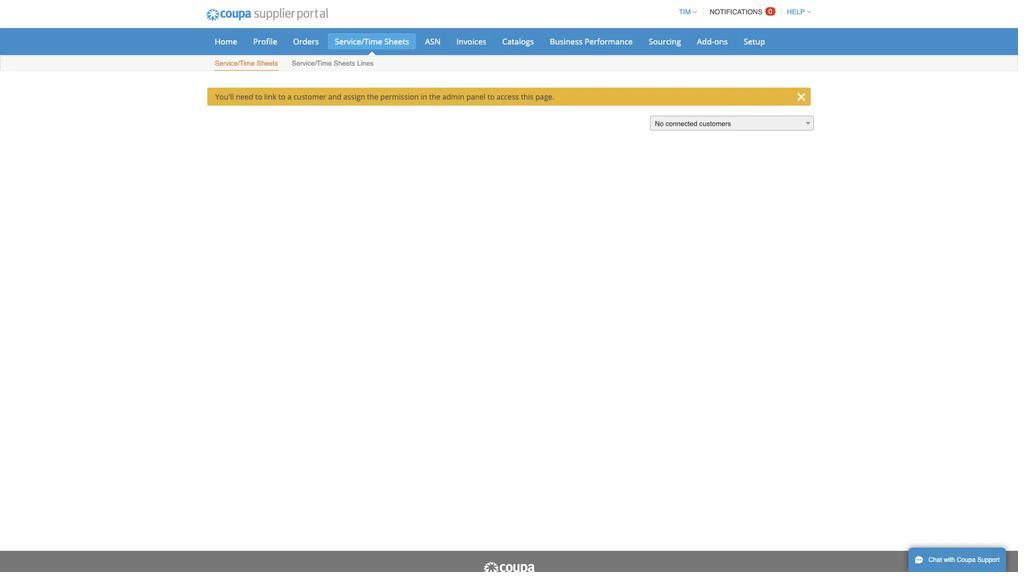 Task type: locate. For each thing, give the bounding box(es) containing it.
service/time for right service/time sheets link
[[335, 36, 382, 47]]

service/time sheets link
[[328, 33, 416, 49], [214, 57, 279, 71]]

0 horizontal spatial service/time
[[215, 59, 255, 67]]

No connected customers text field
[[651, 116, 813, 131]]

0 vertical spatial service/time sheets
[[335, 36, 409, 47]]

profile link
[[246, 33, 284, 49]]

to
[[255, 92, 262, 102], [278, 92, 285, 102], [488, 92, 495, 102]]

service/time down home link
[[215, 59, 255, 67]]

sheets left asn
[[384, 36, 409, 47]]

lines
[[357, 59, 374, 67]]

service/time sheets lines link
[[291, 57, 374, 71]]

service/time sheets up lines
[[335, 36, 409, 47]]

to right panel
[[488, 92, 495, 102]]

sheets left lines
[[334, 59, 355, 67]]

service/time down orders link
[[292, 59, 332, 67]]

and
[[328, 92, 341, 102]]

connected
[[666, 120, 697, 128]]

the right in
[[429, 92, 440, 102]]

to left a
[[278, 92, 285, 102]]

0 horizontal spatial the
[[367, 92, 378, 102]]

the
[[367, 92, 378, 102], [429, 92, 440, 102]]

0 vertical spatial coupa supplier portal image
[[199, 2, 335, 28]]

2 to from the left
[[278, 92, 285, 102]]

0 horizontal spatial to
[[255, 92, 262, 102]]

2 horizontal spatial service/time
[[335, 36, 382, 47]]

2 horizontal spatial to
[[488, 92, 495, 102]]

admin
[[442, 92, 464, 102]]

you'll
[[215, 92, 234, 102]]

this
[[521, 92, 534, 102]]

a
[[287, 92, 292, 102]]

add-
[[697, 36, 714, 47]]

orders
[[293, 36, 319, 47]]

1 horizontal spatial service/time
[[292, 59, 332, 67]]

service/time sheets lines
[[292, 59, 374, 67]]

chat
[[929, 557, 942, 564]]

1 vertical spatial coupa supplier portal image
[[483, 562, 536, 573]]

1 the from the left
[[367, 92, 378, 102]]

link
[[264, 92, 276, 102]]

sourcing
[[649, 36, 681, 47]]

notifications 0
[[710, 7, 772, 16]]

catalogs
[[502, 36, 534, 47]]

sheets for bottommost service/time sheets link
[[257, 59, 278, 67]]

the right assign
[[367, 92, 378, 102]]

coupa
[[957, 557, 976, 564]]

coupa supplier portal image
[[199, 2, 335, 28], [483, 562, 536, 573]]

sheets
[[384, 36, 409, 47], [257, 59, 278, 67], [334, 59, 355, 67]]

2 the from the left
[[429, 92, 440, 102]]

sheets inside service/time sheets lines link
[[334, 59, 355, 67]]

invoices link
[[450, 33, 493, 49]]

0 horizontal spatial sheets
[[257, 59, 278, 67]]

0 horizontal spatial service/time sheets link
[[214, 57, 279, 71]]

0 horizontal spatial service/time sheets
[[215, 59, 278, 67]]

1 horizontal spatial service/time sheets
[[335, 36, 409, 47]]

panel
[[466, 92, 486, 102]]

1 horizontal spatial sheets
[[334, 59, 355, 67]]

service/time sheets down profile link
[[215, 59, 278, 67]]

2 horizontal spatial sheets
[[384, 36, 409, 47]]

service/time
[[335, 36, 382, 47], [215, 59, 255, 67], [292, 59, 332, 67]]

to left link
[[255, 92, 262, 102]]

asn
[[425, 36, 441, 47]]

sheets down profile link
[[257, 59, 278, 67]]

1 horizontal spatial to
[[278, 92, 285, 102]]

navigation
[[674, 2, 811, 22]]

3 to from the left
[[488, 92, 495, 102]]

1 vertical spatial service/time sheets
[[215, 59, 278, 67]]

1 horizontal spatial the
[[429, 92, 440, 102]]

service/time for service/time sheets lines link
[[292, 59, 332, 67]]

0 vertical spatial service/time sheets link
[[328, 33, 416, 49]]

need
[[236, 92, 253, 102]]

with
[[944, 557, 955, 564]]

service/time sheets
[[335, 36, 409, 47], [215, 59, 278, 67]]

No connected customers field
[[650, 116, 814, 131]]

service/time sheets link up lines
[[328, 33, 416, 49]]

service/time up lines
[[335, 36, 382, 47]]

service/time sheets link down profile link
[[214, 57, 279, 71]]

support
[[977, 557, 1000, 564]]



Task type: vqa. For each thing, say whether or not it's contained in the screenshot.
the "No connected customers"
yes



Task type: describe. For each thing, give the bounding box(es) containing it.
no
[[655, 120, 664, 128]]

home link
[[208, 33, 244, 49]]

0 horizontal spatial coupa supplier portal image
[[199, 2, 335, 28]]

service/time sheets for right service/time sheets link
[[335, 36, 409, 47]]

asn link
[[418, 33, 447, 49]]

service/time for bottommost service/time sheets link
[[215, 59, 255, 67]]

sheets for service/time sheets lines link
[[334, 59, 355, 67]]

add-ons link
[[690, 33, 735, 49]]

performance
[[585, 36, 633, 47]]

help link
[[782, 8, 811, 16]]

customers
[[699, 120, 731, 128]]

1 vertical spatial service/time sheets link
[[214, 57, 279, 71]]

ons
[[714, 36, 728, 47]]

chat with coupa support button
[[908, 548, 1006, 573]]

setup
[[744, 36, 765, 47]]

orders link
[[286, 33, 326, 49]]

chat with coupa support
[[929, 557, 1000, 564]]

you'll need to link to a customer and assign the permission in the admin panel to access this page.
[[215, 92, 554, 102]]

add-ons
[[697, 36, 728, 47]]

assign
[[343, 92, 365, 102]]

sourcing link
[[642, 33, 688, 49]]

business performance
[[550, 36, 633, 47]]

customer
[[293, 92, 326, 102]]

business performance link
[[543, 33, 640, 49]]

1 horizontal spatial service/time sheets link
[[328, 33, 416, 49]]

navigation containing notifications 0
[[674, 2, 811, 22]]

tim
[[679, 8, 691, 16]]

1 to from the left
[[255, 92, 262, 102]]

home
[[215, 36, 237, 47]]

access
[[497, 92, 519, 102]]

profile
[[253, 36, 277, 47]]

setup link
[[737, 33, 772, 49]]

no connected customers
[[655, 120, 731, 128]]

1 horizontal spatial coupa supplier portal image
[[483, 562, 536, 573]]

permission
[[380, 92, 419, 102]]

tim link
[[674, 8, 697, 16]]

sheets for right service/time sheets link
[[384, 36, 409, 47]]

invoices
[[456, 36, 486, 47]]

page.
[[535, 92, 554, 102]]

help
[[787, 8, 805, 16]]

notifications
[[710, 8, 762, 16]]

catalogs link
[[495, 33, 541, 49]]

service/time sheets for bottommost service/time sheets link
[[215, 59, 278, 67]]

business
[[550, 36, 583, 47]]

0
[[769, 7, 772, 15]]

in
[[421, 92, 427, 102]]



